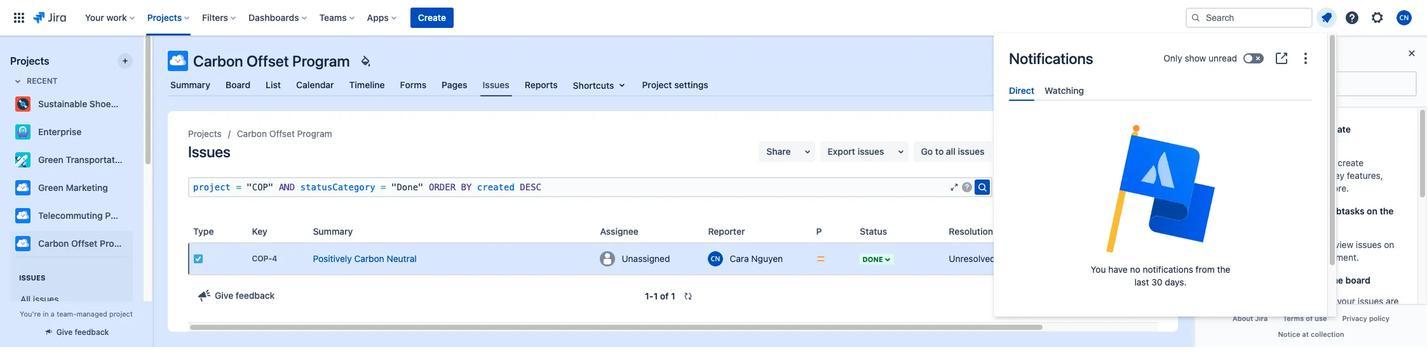 Task type: describe. For each thing, give the bounding box(es) containing it.
add to starred image for enterprise
[[129, 125, 144, 140]]

projects for projects link
[[188, 128, 222, 139]]

Search help articles field
[[1225, 72, 1411, 95]]

board inside learn how to create, edit, and view issues on the board in jira work management.
[[1227, 252, 1251, 263]]

learn how to create, edit, and view issues on the board in jira work management.
[[1211, 240, 1395, 263]]

1 horizontal spatial feedback
[[236, 291, 275, 301]]

subtasks
[[1326, 206, 1365, 217]]

project settings
[[642, 79, 709, 90]]

neutral
[[387, 254, 417, 264]]

nguyen
[[752, 254, 783, 264]]

issues inside create and edit issues and subtasks on the board
[[1279, 206, 1306, 217]]

green transportation link
[[10, 147, 128, 173]]

drag column image for status
[[855, 224, 871, 239]]

create project image
[[120, 56, 130, 66]]

about jira
[[1233, 314, 1268, 323]]

tab list containing issues
[[160, 74, 1186, 97]]

green for green transportation
[[38, 154, 63, 165]]

about jira button
[[1226, 311, 1276, 327]]

0 vertical spatial carbon offset program link
[[237, 127, 332, 142]]

1 horizontal spatial give feedback button
[[189, 286, 283, 306]]

dashboards button
[[245, 8, 312, 28]]

search image
[[975, 180, 990, 195]]

initiative
[[118, 99, 154, 109]]

collapse recent projects image
[[10, 74, 25, 89]]

export
[[828, 146, 856, 157]]

updated
[[1103, 226, 1140, 237]]

notifications image
[[1320, 10, 1335, 25]]

summary inside tab list
[[170, 79, 210, 90]]

and left subtasks
[[1308, 206, 1324, 217]]

"done"
[[392, 182, 424, 193]]

and inside learn about the new jira issue create experience, what's changed, key features, what's coming up next, and more.
[[1308, 183, 1324, 194]]

for
[[1315, 275, 1328, 286]]

your work button
[[81, 8, 140, 28]]

carbon right projects link
[[237, 128, 267, 139]]

row containing positively carbon neutral
[[188, 244, 1286, 275]]

unread
[[1209, 53, 1238, 64]]

editor image
[[950, 182, 960, 193]]

the inside learn about the new jira issue create experience, what's changed, key features, what's coming up next, and more.
[[1262, 158, 1276, 168]]

p button
[[811, 223, 843, 241]]

issues for issues group
[[19, 274, 45, 282]]

and up what
[[1258, 275, 1274, 286]]

30
[[1152, 277, 1163, 288]]

drag column image for type
[[188, 224, 203, 239]]

1 horizontal spatial give
[[215, 291, 233, 301]]

recent
[[27, 76, 58, 86]]

your profile and settings image
[[1397, 10, 1412, 25]]

cara nguyen
[[730, 254, 783, 264]]

all issues
[[20, 294, 59, 305]]

0 vertical spatial carbon offset program
[[193, 52, 350, 70]]

reports link
[[522, 74, 560, 97]]

green for green marketing
[[38, 182, 63, 193]]

more image
[[1299, 51, 1314, 66]]

medium image
[[817, 254, 827, 264]]

2 vertical spatial board
[[1346, 275, 1371, 286]]

reporter
[[708, 226, 745, 237]]

coming
[[1240, 183, 1271, 194]]

0 horizontal spatial carbon offset program link
[[10, 231, 136, 257]]

summary link
[[168, 74, 213, 97]]

what
[[1211, 124, 1234, 135]]

status
[[860, 226, 888, 237]]

list
[[266, 79, 281, 90]]

appswitcher icon image
[[11, 10, 27, 25]]

add to starred image for green transportation
[[129, 153, 144, 168]]

search image
[[1191, 13, 1201, 23]]

create for create and edit issues and subtasks on the board
[[1211, 206, 1240, 217]]

create button
[[411, 8, 454, 28]]

p
[[817, 226, 822, 237]]

sustainable shoes initiative
[[38, 99, 154, 109]]

issue for what is the new jira issue create experience?
[[1300, 124, 1322, 135]]

settings image
[[1371, 10, 1386, 25]]

help image
[[1345, 10, 1360, 25]]

create for create
[[418, 12, 446, 23]]

green transportation
[[38, 154, 128, 165]]

forms
[[400, 79, 427, 90]]

add to starred image for sustainable shoes initiative
[[129, 97, 144, 112]]

green marketing
[[38, 182, 108, 193]]

add to starred image for telecommuting policy
[[129, 209, 144, 224]]

edit
[[1260, 206, 1277, 217]]

done button
[[859, 253, 896, 266]]

carbon inside row
[[354, 254, 384, 264]]

1 horizontal spatial give feedback
[[215, 291, 275, 301]]

enterprise
[[38, 127, 81, 137]]

1 = from the left
[[236, 182, 241, 193]]

2 vertical spatial carbon offset program
[[38, 238, 136, 249]]

experience,
[[1211, 170, 1259, 181]]

2 vertical spatial program
[[100, 238, 136, 249]]

1 vertical spatial give feedback
[[56, 328, 109, 338]]

calendar link
[[294, 74, 337, 97]]

open share dialog image
[[800, 144, 815, 160]]

0 horizontal spatial of
[[660, 291, 669, 302]]

1 vertical spatial program
[[297, 128, 332, 139]]

drag column image for p
[[811, 224, 827, 239]]

filters button
[[198, 8, 241, 28]]

understand what the status of your issues are and your project's workflow.
[[1211, 296, 1399, 320]]

0 horizontal spatial give feedback button
[[36, 322, 117, 343]]

sort in ascending order image
[[893, 226, 903, 237]]

drag column image for summary
[[308, 224, 323, 239]]

issues element
[[188, 221, 1286, 275]]

days.
[[1165, 277, 1187, 288]]

are
[[1387, 296, 1399, 307]]

project = "cop" and statuscategory = "done"
[[193, 182, 429, 193]]

sidebar navigation image
[[139, 51, 167, 76]]

have
[[1109, 265, 1128, 275]]

features,
[[1348, 170, 1384, 181]]

learn about the new jira issue create experience, what's changed, key features, what's coming up next, and more.
[[1211, 158, 1384, 194]]

and left edit
[[1242, 206, 1258, 217]]

issues right all
[[958, 146, 985, 157]]

learn for learn how to create, edit, and view issues on the board in jira work management.
[[1211, 240, 1234, 250]]

open export issues dropdown image
[[893, 144, 909, 160]]

your
[[85, 12, 104, 23]]

jql
[[1137, 182, 1152, 192]]

0 vertical spatial program
[[292, 52, 350, 70]]

from
[[1196, 265, 1215, 275]]

notice at collection link
[[1271, 327, 1352, 343]]

and inside learn how to create, edit, and view issues on the board in jira work management.
[[1318, 240, 1333, 250]]

view
[[1335, 240, 1354, 250]]

is
[[1236, 124, 1243, 135]]

on inside create and edit issues and subtasks on the board
[[1367, 206, 1378, 217]]

project
[[642, 79, 672, 90]]

all
[[20, 294, 31, 305]]

carbon up board
[[193, 52, 243, 70]]

no
[[1131, 265, 1141, 275]]

learn for learn about the new jira issue create experience, what's changed, key features, what's coming up next, and more.
[[1211, 158, 1234, 168]]

resolution
[[949, 226, 994, 237]]

settings
[[675, 79, 709, 90]]

you
[[1091, 265, 1106, 275]]

management.
[[1304, 252, 1360, 263]]

a
[[51, 310, 55, 318]]

1 vertical spatial offset
[[269, 128, 295, 139]]

positively carbon neutral link
[[313, 254, 417, 264]]

1 vertical spatial your
[[1229, 309, 1247, 320]]

refresh image
[[683, 292, 693, 302]]

help
[[1301, 48, 1323, 59]]

0 horizontal spatial feedback
[[75, 328, 109, 338]]

assignee
[[600, 226, 639, 237]]

unresolved
[[949, 254, 996, 264]]

10,
[[1123, 254, 1135, 264]]

banner containing your work
[[0, 0, 1428, 36]]

open notifications in a new tab image
[[1275, 51, 1290, 66]]

1-
[[645, 291, 654, 302]]

policy
[[1370, 314, 1390, 323]]

create for what is the new jira issue create experience?
[[1324, 124, 1351, 135]]

project inside jql query 'field'
[[193, 182, 231, 193]]

cop-4 link
[[252, 255, 277, 264]]

set background color image
[[358, 53, 373, 69]]

key button
[[247, 223, 288, 241]]

managed
[[77, 310, 107, 318]]

0 horizontal spatial to
[[936, 146, 944, 157]]

syntax help image
[[962, 182, 972, 193]]

on inside learn how to create, edit, and view issues on the board in jira work management.
[[1385, 240, 1395, 250]]

cara
[[730, 254, 749, 264]]

dashboards
[[249, 12, 299, 23]]

projects for projects popup button
[[147, 12, 182, 23]]

calendar
[[296, 79, 334, 90]]



Task type: vqa. For each thing, say whether or not it's contained in the screenshot.
3rd None from the bottom of the give fast fashion the boot dialog
no



Task type: locate. For each thing, give the bounding box(es) containing it.
issues down next,
[[1279, 206, 1306, 217]]

give feedback button
[[189, 286, 283, 306], [36, 322, 117, 343]]

0 vertical spatial to
[[936, 146, 944, 157]]

timeline link
[[347, 74, 388, 97]]

issue up key
[[1315, 158, 1336, 168]]

0 vertical spatial board
[[1211, 219, 1236, 229]]

1 1 from the left
[[654, 291, 658, 302]]

give feedback
[[215, 291, 275, 301], [56, 328, 109, 338]]

0 vertical spatial projects
[[147, 12, 182, 23]]

drag column image for key
[[247, 224, 262, 239]]

notice at collection
[[1279, 330, 1345, 339]]

4 add to starred image from the top
[[129, 236, 144, 252]]

issues inside understand what the status of your issues are and your project's workflow.
[[1358, 296, 1384, 307]]

green marketing link
[[10, 175, 128, 201]]

reports
[[525, 79, 558, 90]]

drag column image inside summary button
[[308, 224, 323, 239]]

understand
[[1211, 296, 1259, 307]]

timeline
[[349, 79, 385, 90]]

add to starred image right shoes
[[129, 97, 144, 112]]

1 drag column image from the left
[[247, 224, 262, 239]]

drag column image inside type button
[[188, 224, 203, 239]]

issues
[[483, 79, 510, 90], [188, 143, 231, 161], [19, 274, 45, 282]]

project up type button
[[193, 182, 231, 193]]

drag column image for resolution
[[944, 224, 959, 239]]

the up terms
[[1284, 296, 1297, 307]]

create down experience,
[[1211, 206, 1240, 217]]

drag column image up done
[[855, 224, 871, 239]]

0 vertical spatial in
[[1253, 252, 1260, 263]]

projects down summary link
[[188, 128, 222, 139]]

= left "cop"
[[236, 182, 241, 193]]

new inside learn about the new jira issue create experience, what's changed, key features, what's coming up next, and more.
[[1278, 158, 1295, 168]]

2023
[[1137, 254, 1159, 264]]

green down green transportation link
[[38, 182, 63, 193]]

1 vertical spatial add to starred image
[[129, 153, 144, 168]]

0 horizontal spatial issues
[[19, 274, 45, 282]]

issue inside learn about the new jira issue create experience, what's changed, key features, what's coming up next, and more.
[[1315, 158, 1336, 168]]

1 vertical spatial create
[[1211, 206, 1240, 217]]

0 horizontal spatial summary
[[170, 79, 210, 90]]

to inside learn how to create, edit, and view issues on the board in jira work management.
[[1256, 240, 1264, 250]]

issues up 'privacy policy'
[[1358, 296, 1384, 307]]

program down 'policy'
[[100, 238, 136, 249]]

1 vertical spatial to
[[1256, 240, 1264, 250]]

watching
[[1045, 85, 1085, 96]]

2 learn from the top
[[1211, 240, 1234, 250]]

1 horizontal spatial of
[[1306, 314, 1313, 323]]

green down enterprise
[[38, 154, 63, 165]]

0 vertical spatial issues
[[483, 79, 510, 90]]

create and edit issues and subtasks on the board
[[1211, 206, 1394, 229]]

2 1 from the left
[[671, 291, 676, 302]]

0 vertical spatial what's
[[1261, 170, 1288, 181]]

drag column image inside p button
[[811, 224, 827, 239]]

0 horizontal spatial create
[[418, 12, 446, 23]]

add to starred image
[[129, 97, 144, 112], [129, 153, 144, 168]]

0 vertical spatial give feedback button
[[189, 286, 283, 306]]

projects inside popup button
[[147, 12, 182, 23]]

projects up recent
[[10, 55, 49, 67]]

you're in a team-managed project
[[20, 310, 133, 318]]

go to all issues
[[921, 146, 985, 157]]

pages link
[[439, 74, 470, 97]]

on right subtasks
[[1367, 206, 1378, 217]]

0 vertical spatial feedback
[[236, 291, 275, 301]]

issues inside group
[[19, 274, 45, 282]]

drag column image
[[247, 224, 262, 239], [811, 224, 827, 239], [855, 224, 871, 239], [944, 224, 959, 239]]

you're
[[20, 310, 41, 318]]

issues up a
[[33, 294, 59, 305]]

in down how
[[1253, 252, 1260, 263]]

sustainable shoes initiative link
[[10, 92, 154, 117]]

the inside learn how to create, edit, and view issues on the board in jira work management.
[[1211, 252, 1224, 263]]

3 drag column image from the left
[[855, 224, 871, 239]]

issue down search help articles field
[[1300, 124, 1322, 135]]

drag column image up positively
[[308, 224, 323, 239]]

1 horizontal spatial summary
[[313, 226, 353, 237]]

jira down create,
[[1263, 252, 1277, 263]]

1 horizontal spatial what's
[[1261, 170, 1288, 181]]

primary element
[[8, 0, 1186, 36]]

direct
[[1009, 85, 1035, 96]]

summary
[[170, 79, 210, 90], [313, 226, 353, 237]]

at
[[1303, 330, 1310, 339]]

program up calendar
[[292, 52, 350, 70]]

issues link
[[480, 74, 512, 97]]

drag column image up the unresolved
[[944, 224, 959, 239]]

offset up list
[[247, 52, 289, 70]]

the inside you have no notifications from the last 30 days.
[[1218, 265, 1231, 275]]

program
[[292, 52, 350, 70], [297, 128, 332, 139], [100, 238, 136, 249]]

enterprise link
[[10, 120, 128, 145]]

1 drag column image from the left
[[188, 224, 203, 239]]

1 vertical spatial project
[[109, 310, 133, 318]]

0 horizontal spatial give
[[56, 328, 73, 338]]

cop-
[[252, 255, 272, 264]]

feedback down cop-
[[236, 291, 275, 301]]

board
[[226, 79, 251, 90]]

0 vertical spatial on
[[1367, 206, 1378, 217]]

1 add to starred image from the top
[[129, 97, 144, 112]]

issues for issues link
[[483, 79, 510, 90]]

jira up learn about the new jira issue create experience, what's changed, key features, what's coming up next, and more. at the right
[[1281, 124, 1297, 135]]

green inside green marketing 'link'
[[38, 182, 63, 193]]

issues right export at the top
[[858, 146, 885, 157]]

tab list inside notifications dialog
[[1004, 80, 1318, 101]]

1 vertical spatial learn
[[1211, 240, 1234, 250]]

jira image
[[33, 10, 66, 25], [33, 10, 66, 25]]

jira inside learn about the new jira issue create experience, what's changed, key features, what's coming up next, and more.
[[1297, 158, 1312, 168]]

1 horizontal spatial create
[[1211, 206, 1240, 217]]

and
[[279, 182, 295, 193]]

of left use
[[1306, 314, 1313, 323]]

project's
[[1249, 309, 1285, 320]]

forms link
[[398, 74, 429, 97]]

2 vertical spatial projects
[[188, 128, 222, 139]]

projects link
[[188, 127, 222, 142]]

2 drag column image from the left
[[308, 224, 323, 239]]

2 horizontal spatial projects
[[188, 128, 222, 139]]

0 vertical spatial offset
[[247, 52, 289, 70]]

0 horizontal spatial what's
[[1211, 183, 1238, 194]]

1 vertical spatial green
[[38, 182, 63, 193]]

projects up sidebar navigation image
[[147, 12, 182, 23]]

2 green from the top
[[38, 182, 63, 193]]

JQL query field
[[189, 179, 950, 196]]

issues inside button
[[858, 146, 885, 157]]

what's up up
[[1261, 170, 1288, 181]]

learn inside learn how to create, edit, and view issues on the board in jira work management.
[[1211, 240, 1234, 250]]

sustainable
[[38, 99, 87, 109]]

the right subtasks
[[1380, 206, 1394, 217]]

offset down list link
[[269, 128, 295, 139]]

1 vertical spatial give
[[56, 328, 73, 338]]

2 vertical spatial offset
[[71, 238, 97, 249]]

0 vertical spatial add to starred image
[[129, 97, 144, 112]]

learn inside learn about the new jira issue create experience, what's changed, key features, what's coming up next, and more.
[[1211, 158, 1234, 168]]

3 add to starred image from the top
[[129, 209, 144, 224]]

carbon offset program
[[193, 52, 350, 70], [237, 128, 332, 139], [38, 238, 136, 249]]

create inside learn about the new jira issue create experience, what's changed, key features, what's coming up next, and more.
[[1338, 158, 1364, 168]]

export issues
[[828, 146, 885, 157]]

create for learn about the new jira issue create experience, what's changed, key features, what's coming up next, and more.
[[1338, 158, 1364, 168]]

4
[[272, 255, 277, 264]]

2 horizontal spatial of
[[1327, 296, 1335, 307]]

1 horizontal spatial in
[[1253, 252, 1260, 263]]

2 horizontal spatial issues
[[483, 79, 510, 90]]

the inside understand what the status of your issues are and your project's workflow.
[[1284, 296, 1297, 307]]

in inside learn how to create, edit, and view issues on the board in jira work management.
[[1253, 252, 1260, 263]]

0 vertical spatial create
[[418, 12, 446, 23]]

learn left how
[[1211, 240, 1234, 250]]

1 vertical spatial issue
[[1315, 158, 1336, 168]]

privacy policy link
[[1335, 311, 1398, 327]]

workflow.
[[1288, 309, 1326, 320]]

summary up positively
[[313, 226, 353, 237]]

more.
[[1326, 183, 1350, 194]]

of right status
[[1327, 296, 1335, 307]]

summary inside button
[[313, 226, 353, 237]]

1-1 of 1
[[645, 291, 676, 302]]

issues inside tab list
[[483, 79, 510, 90]]

2 vertical spatial issues
[[19, 274, 45, 282]]

key
[[1331, 170, 1345, 181]]

carbon offset program up list
[[193, 52, 350, 70]]

issues right view
[[1357, 240, 1382, 250]]

2 = from the left
[[381, 182, 386, 193]]

the right for
[[1330, 275, 1344, 286]]

teams
[[320, 12, 347, 23]]

1 vertical spatial create
[[1338, 158, 1364, 168]]

work
[[1280, 252, 1301, 263]]

create inside create and edit issues and subtasks on the board
[[1211, 206, 1240, 217]]

1 horizontal spatial projects
[[147, 12, 182, 23]]

and down understand
[[1211, 309, 1226, 320]]

board inside create and edit issues and subtasks on the board
[[1211, 219, 1236, 229]]

the inside what is the new jira issue create experience?
[[1245, 124, 1259, 135]]

carbon left neutral
[[354, 254, 384, 264]]

1 horizontal spatial to
[[1256, 240, 1264, 250]]

work
[[106, 12, 127, 23]]

team-
[[57, 310, 77, 318]]

issues inside 'link'
[[33, 294, 59, 305]]

1 horizontal spatial carbon offset program link
[[237, 127, 332, 142]]

drag column image up medium image
[[811, 224, 827, 239]]

offset
[[247, 52, 289, 70], [269, 128, 295, 139], [71, 238, 97, 249]]

pages
[[442, 79, 468, 90]]

drag column image inside status button
[[855, 224, 871, 239]]

jira inside button
[[1256, 314, 1268, 323]]

notifications
[[1143, 265, 1194, 275]]

tab list containing direct
[[1004, 80, 1318, 101]]

feedback down managed
[[75, 328, 109, 338]]

the up from
[[1211, 252, 1224, 263]]

filters
[[202, 12, 228, 23]]

issues down projects link
[[188, 143, 231, 161]]

create,
[[1266, 240, 1295, 250]]

offset down telecommuting policy
[[71, 238, 97, 249]]

jira inside what is the new jira issue create experience?
[[1281, 124, 1297, 135]]

the right about
[[1262, 158, 1276, 168]]

1 vertical spatial new
[[1278, 158, 1295, 168]]

marketing
[[66, 182, 108, 193]]

resolution button
[[944, 223, 1014, 241]]

drag column image
[[188, 224, 203, 239], [308, 224, 323, 239]]

notifications dialog
[[994, 33, 1337, 348]]

"cop"
[[247, 182, 274, 193]]

give feedback button down you're in a team-managed project
[[36, 322, 117, 343]]

done
[[863, 255, 883, 264]]

on right view
[[1385, 240, 1395, 250]]

tab list
[[160, 74, 1186, 97], [1004, 80, 1318, 101]]

Search field
[[1186, 8, 1313, 28]]

board down "management."
[[1346, 275, 1371, 286]]

1 horizontal spatial your
[[1338, 296, 1356, 307]]

drag column image up task "image"
[[188, 224, 203, 239]]

your down understand
[[1229, 309, 1247, 320]]

summary button
[[308, 223, 373, 241]]

2 drag column image from the left
[[811, 224, 827, 239]]

0 vertical spatial project
[[193, 182, 231, 193]]

add to starred image right transportation
[[129, 153, 144, 168]]

= left "done"
[[381, 182, 386, 193]]

issue inside what is the new jira issue create experience?
[[1300, 124, 1322, 135]]

and down the changed,
[[1308, 183, 1324, 194]]

close image
[[1405, 46, 1420, 61]]

1 vertical spatial summary
[[313, 226, 353, 237]]

0 vertical spatial new
[[1261, 124, 1279, 135]]

add to starred image
[[129, 125, 144, 140], [129, 181, 144, 196], [129, 209, 144, 224], [129, 236, 144, 252]]

project
[[193, 182, 231, 193], [109, 310, 133, 318]]

summary left board
[[170, 79, 210, 90]]

0 vertical spatial give
[[215, 291, 233, 301]]

in left a
[[43, 310, 49, 318]]

1 learn from the top
[[1211, 158, 1234, 168]]

to left all
[[936, 146, 944, 157]]

banner
[[0, 0, 1428, 36]]

drag column image up cop-
[[247, 224, 262, 239]]

may 10, 2023
[[1103, 254, 1159, 264]]

0 horizontal spatial on
[[1367, 206, 1378, 217]]

issues
[[858, 146, 885, 157], [958, 146, 985, 157], [1279, 206, 1306, 217], [1357, 240, 1382, 250], [33, 294, 59, 305], [1358, 296, 1384, 307]]

edit,
[[1297, 240, 1315, 250]]

carbon offset program down list link
[[237, 128, 332, 139]]

privacy policy
[[1343, 314, 1390, 323]]

1 horizontal spatial 1
[[671, 291, 676, 302]]

0 vertical spatial learn
[[1211, 158, 1234, 168]]

board up from
[[1211, 219, 1236, 229]]

privacy
[[1343, 314, 1368, 323]]

1 vertical spatial carbon offset program link
[[10, 231, 136, 257]]

1 horizontal spatial drag column image
[[308, 224, 323, 239]]

0 horizontal spatial =
[[236, 182, 241, 193]]

0 horizontal spatial project
[[109, 310, 133, 318]]

1 vertical spatial give feedback button
[[36, 322, 117, 343]]

task image
[[193, 254, 203, 264]]

1 horizontal spatial on
[[1385, 240, 1395, 250]]

workflows
[[1211, 275, 1256, 286]]

new inside what is the new jira issue create experience?
[[1261, 124, 1279, 135]]

terms of use link
[[1276, 311, 1335, 327]]

2 add to starred image from the top
[[129, 181, 144, 196]]

create right apps dropdown button
[[418, 12, 446, 23]]

issues inside learn how to create, edit, and view issues on the board in jira work management.
[[1357, 240, 1382, 250]]

jira right about
[[1256, 314, 1268, 323]]

0 vertical spatial create
[[1324, 124, 1351, 135]]

telecommuting policy link
[[10, 203, 130, 229]]

the right from
[[1218, 265, 1231, 275]]

0 horizontal spatial give feedback
[[56, 328, 109, 338]]

1 horizontal spatial project
[[193, 182, 231, 193]]

row
[[188, 244, 1286, 275]]

go to all issues link
[[914, 142, 993, 162]]

0 vertical spatial your
[[1338, 296, 1356, 307]]

create inside create button
[[418, 12, 446, 23]]

shoes
[[90, 99, 116, 109]]

show
[[1185, 53, 1207, 64]]

unassigned
[[622, 254, 670, 264]]

share
[[767, 146, 791, 157]]

project settings link
[[640, 74, 711, 97]]

give feedback down you're in a team-managed project
[[56, 328, 109, 338]]

drag column image inside resolution 'button'
[[944, 224, 959, 239]]

create inside what is the new jira issue create experience?
[[1324, 124, 1351, 135]]

1 add to starred image from the top
[[129, 125, 144, 140]]

1 vertical spatial in
[[43, 310, 49, 318]]

1 vertical spatial projects
[[10, 55, 49, 67]]

only
[[1164, 53, 1183, 64]]

0 horizontal spatial drag column image
[[188, 224, 203, 239]]

0 vertical spatial green
[[38, 154, 63, 165]]

0 vertical spatial give feedback
[[215, 291, 275, 301]]

the inside create and edit issues and subtasks on the board
[[1380, 206, 1394, 217]]

give feedback down cop-
[[215, 291, 275, 301]]

1 horizontal spatial =
[[381, 182, 386, 193]]

0 vertical spatial issue
[[1300, 124, 1322, 135]]

0 vertical spatial summary
[[170, 79, 210, 90]]

project right managed
[[109, 310, 133, 318]]

carbon offset program down telecommuting policy
[[38, 238, 136, 249]]

only show unread
[[1164, 53, 1238, 64]]

about
[[1236, 158, 1260, 168]]

0 horizontal spatial your
[[1229, 309, 1247, 320]]

green
[[38, 154, 63, 165], [38, 182, 63, 193]]

and inside understand what the status of your issues are and your project's workflow.
[[1211, 309, 1226, 320]]

and up "management."
[[1318, 240, 1333, 250]]

basic
[[1104, 182, 1127, 192]]

may
[[1103, 254, 1121, 264]]

the right is at top right
[[1245, 124, 1259, 135]]

0 horizontal spatial in
[[43, 310, 49, 318]]

transportation
[[66, 154, 128, 165]]

jira inside learn how to create, edit, and view issues on the board in jira work management.
[[1263, 252, 1277, 263]]

0 horizontal spatial projects
[[10, 55, 49, 67]]

1 vertical spatial issues
[[188, 143, 231, 161]]

of right 1-
[[660, 291, 669, 302]]

what's
[[1261, 170, 1288, 181], [1211, 183, 1238, 194]]

to right how
[[1256, 240, 1264, 250]]

experience?
[[1211, 137, 1263, 147]]

of inside understand what the status of your issues are and your project's workflow.
[[1327, 296, 1335, 307]]

learn up experience,
[[1211, 158, 1234, 168]]

direct tab panel
[[1004, 101, 1318, 113]]

carbon offset program link down telecommuting policy link
[[10, 231, 136, 257]]

1 vertical spatial what's
[[1211, 183, 1238, 194]]

your up the privacy
[[1338, 296, 1356, 307]]

collection
[[1311, 330, 1345, 339]]

1 horizontal spatial issues
[[188, 143, 231, 161]]

add to starred image for green marketing
[[129, 181, 144, 196]]

drag column image inside key button
[[247, 224, 262, 239]]

1 vertical spatial on
[[1385, 240, 1395, 250]]

jira up the changed,
[[1297, 158, 1312, 168]]

carbon offset program link down list link
[[237, 127, 332, 142]]

board down how
[[1227, 252, 1251, 263]]

2 add to starred image from the top
[[129, 153, 144, 168]]

new right is at top right
[[1261, 124, 1279, 135]]

feedback
[[236, 291, 275, 301], [75, 328, 109, 338]]

status
[[1299, 296, 1325, 307]]

green inside green transportation link
[[38, 154, 63, 165]]

4 drag column image from the left
[[944, 224, 959, 239]]

reporter button
[[703, 223, 766, 241]]

1 vertical spatial feedback
[[75, 328, 109, 338]]

up
[[1273, 183, 1283, 194]]

1 vertical spatial carbon offset program
[[237, 128, 332, 139]]

0 horizontal spatial 1
[[654, 291, 658, 302]]

new for experience?
[[1261, 124, 1279, 135]]

add to starred image for carbon offset program
[[129, 236, 144, 252]]

what's down experience,
[[1211, 183, 1238, 194]]

new up the changed,
[[1278, 158, 1295, 168]]

give feedback button down cop-
[[189, 286, 283, 306]]

1 vertical spatial board
[[1227, 252, 1251, 263]]

issue for learn about the new jira issue create experience, what's changed, key features, what's coming up next, and more.
[[1315, 158, 1336, 168]]

issues right pages
[[483, 79, 510, 90]]

1 green from the top
[[38, 154, 63, 165]]

issues group
[[15, 261, 128, 348]]

program down calendar link
[[297, 128, 332, 139]]

new for experience,
[[1278, 158, 1295, 168]]

issues up all
[[19, 274, 45, 282]]

carbon down telecommuting policy link
[[38, 238, 69, 249]]



